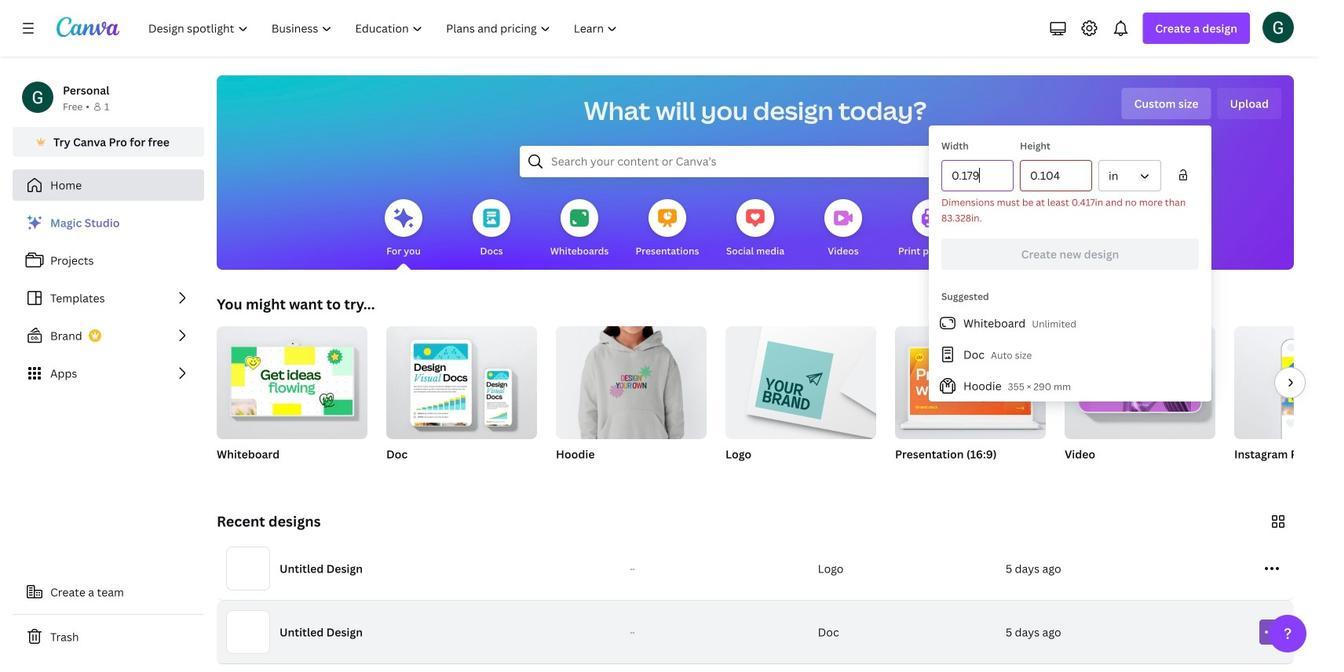Task type: vqa. For each thing, say whether or not it's contained in the screenshot.
Units: in button
yes



Task type: describe. For each thing, give the bounding box(es) containing it.
0 horizontal spatial list
[[13, 207, 204, 389]]



Task type: locate. For each thing, give the bounding box(es) containing it.
list
[[13, 207, 204, 389], [929, 308, 1211, 402]]

top level navigation element
[[138, 13, 631, 44]]

Units: in button
[[1098, 160, 1161, 192]]

None search field
[[520, 146, 991, 177]]

greg robinson image
[[1263, 12, 1294, 43]]

Search search field
[[551, 147, 959, 177]]

None number field
[[952, 161, 1003, 191], [1030, 161, 1082, 191], [952, 161, 1003, 191], [1030, 161, 1082, 191]]

alert
[[941, 195, 1199, 226]]

1 horizontal spatial list
[[929, 308, 1211, 402]]

group
[[217, 320, 367, 482], [217, 320, 367, 440], [386, 320, 537, 482], [386, 320, 537, 440], [556, 320, 707, 482], [556, 320, 707, 440], [725, 320, 876, 482], [725, 320, 876, 440], [895, 327, 1046, 482], [895, 327, 1046, 440], [1065, 327, 1215, 482], [1234, 327, 1319, 482]]



